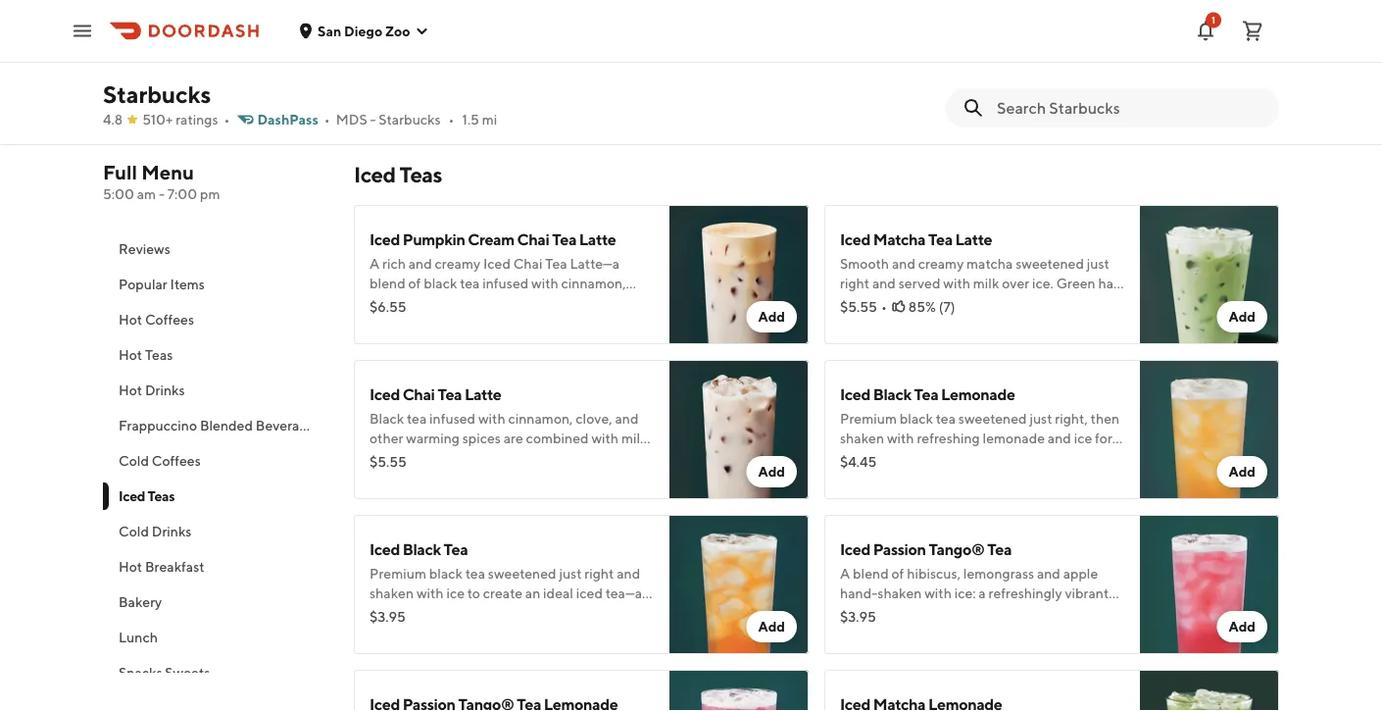 Task type: vqa. For each thing, say whether or not it's contained in the screenshot.
Iced inside Iced Black Tea Lemonade Premium black tea sweetened just right, then shaken with refreshing lemonade and ice for this Arnold Palmer-inspired beverage. A distinguished, satisfying treat.
yes



Task type: locate. For each thing, give the bounding box(es) containing it.
cold up hot breakfast
[[119, 523, 149, 539]]

0 horizontal spatial premium
[[370, 565, 427, 582]]

1 vertical spatial starbucks
[[379, 111, 441, 128]]

1 vertical spatial items
[[170, 276, 205, 292]]

drinks
[[145, 382, 185, 398], [152, 523, 192, 539]]

tango®
[[929, 540, 985, 559]]

then
[[1091, 410, 1120, 427]]

0 horizontal spatial $3.95
[[370, 609, 406, 625]]

and down the matcha
[[892, 255, 916, 272]]

items inside button
[[178, 205, 213, 222]]

1 vertical spatial premium
[[370, 565, 427, 582]]

$5.55 down other
[[370, 454, 407, 470]]

iced matcha tea latte image
[[1141, 205, 1280, 344]]

0 vertical spatial ice
[[1075, 430, 1093, 446]]

1 horizontal spatial latte
[[579, 230, 616, 249]]

iced up this
[[841, 385, 871, 404]]

0 horizontal spatial a
[[841, 565, 851, 582]]

sweetened
[[1016, 255, 1085, 272], [959, 410, 1027, 427], [488, 565, 557, 582]]

iced
[[354, 162, 396, 187], [370, 230, 400, 249], [841, 230, 871, 249], [370, 385, 400, 404], [841, 385, 871, 404], [119, 488, 145, 504], [370, 540, 400, 559], [841, 540, 871, 559]]

iced inside iced passion tango® tea a blend of hibiscus, lemongrass and apple hand-shaken with ice: a refreshingly vibrant tea infused with the color of passion
[[841, 540, 871, 559]]

premium
[[841, 410, 897, 427], [370, 565, 427, 582]]

black up arnold
[[874, 385, 912, 404]]

2 vertical spatial just
[[559, 565, 582, 582]]

for inside iced black tea lemonade premium black tea sweetened just right, then shaken with refreshing lemonade and ice for this arnold palmer-inspired beverage. a distinguished, satisfying treat.
[[1096, 430, 1113, 446]]

so
[[921, 295, 935, 311]]

featured
[[119, 205, 176, 222]]

of inside iced chai tea latte black tea infused with cinnamon, clove, and other warming spices are combined with milk and ice for the perfect balance of sweet and spicy.
[[562, 450, 574, 466]]

coffees down frappuccino
[[152, 453, 201, 469]]

and right rich
[[396, 605, 420, 621]]

0 vertical spatial items
[[178, 205, 213, 222]]

hand-
[[841, 585, 878, 601]]

1 horizontal spatial for
[[1096, 430, 1113, 446]]

notification bell image
[[1195, 19, 1218, 43]]

cold
[[455, 6, 488, 25], [119, 453, 149, 469], [119, 523, 149, 539]]

iced matcha lemonade image
[[1141, 670, 1280, 711]]

iced up blend
[[841, 540, 871, 559]]

tea up refreshing
[[915, 385, 939, 404]]

hot inside button
[[119, 347, 142, 363]]

ice.
[[1033, 275, 1054, 291]]

0 horizontal spatial just
[[559, 565, 582, 582]]

black for iced black tea
[[403, 540, 441, 559]]

has
[[1099, 275, 1120, 291]]

black
[[900, 410, 934, 427], [429, 565, 463, 582], [477, 605, 510, 621]]

featured items
[[119, 205, 213, 222]]

1 vertical spatial ice
[[396, 450, 414, 466]]

starbucks right mds
[[379, 111, 441, 128]]

right inside iced black tea premium black tea sweetened just right and shaken with ice to create an ideal iced tea—a rich and flavorful black tea journey awaits you.
[[585, 565, 614, 582]]

shaken up this
[[841, 430, 885, 446]]

1 horizontal spatial a
[[1078, 450, 1088, 466]]

tea right cream at the left of page
[[552, 230, 577, 249]]

$5.55 •
[[841, 299, 887, 315]]

0 horizontal spatial chai
[[403, 385, 435, 404]]

zoo
[[386, 23, 410, 39]]

black down create
[[477, 605, 510, 621]]

teas down cold coffees
[[148, 488, 175, 504]]

1 horizontal spatial infused
[[863, 605, 909, 621]]

a up the hand-
[[841, 565, 851, 582]]

0 vertical spatial a
[[1078, 450, 1088, 466]]

you.
[[628, 605, 654, 621]]

teas
[[400, 162, 442, 187], [145, 347, 173, 363], [148, 488, 175, 504]]

drinks for hot drinks
[[145, 382, 185, 398]]

starbucks® cold brew coffee with milk
[[370, 6, 643, 25]]

rich
[[370, 605, 393, 621]]

1 horizontal spatial the
[[942, 605, 963, 621]]

shaken up rich
[[370, 585, 414, 601]]

to
[[468, 585, 481, 601]]

0 vertical spatial right
[[841, 275, 870, 291]]

black inside iced chai tea latte black tea infused with cinnamon, clove, and other warming spices are combined with milk and ice for the perfect balance of sweet and spicy.
[[370, 410, 404, 427]]

3 hot from the top
[[119, 382, 142, 398]]

1 vertical spatial chai
[[403, 385, 435, 404]]

iced up rich
[[370, 540, 400, 559]]

2 horizontal spatial black
[[900, 410, 934, 427]]

cold left brew
[[455, 6, 488, 25]]

awaits
[[585, 605, 625, 621]]

iced
[[576, 585, 603, 601]]

add for iced black tea
[[759, 618, 786, 635]]

the down warming
[[437, 450, 458, 466]]

1 horizontal spatial starbucks
[[379, 111, 441, 128]]

0 horizontal spatial black
[[429, 565, 463, 582]]

coffees down popular items
[[145, 311, 194, 328]]

latte inside iced chai tea latte black tea infused with cinnamon, clove, and other warming spices are combined with milk and ice for the perfect balance of sweet and spicy.
[[465, 385, 502, 404]]

tasted
[[878, 295, 918, 311]]

iced for smooth
[[841, 230, 871, 249]]

shaken inside iced black tea premium black tea sweetened just right and shaken with ice to create an ideal iced tea—a rich and flavorful black tea journey awaits you.
[[370, 585, 414, 601]]

tea inside iced black tea lemonade premium black tea sweetened just right, then shaken with refreshing lemonade and ice for this arnold palmer-inspired beverage. a distinguished, satisfying treat.
[[915, 385, 939, 404]]

ice down right,
[[1075, 430, 1093, 446]]

for inside iced chai tea latte black tea infused with cinnamon, clove, and other warming spices are combined with milk and ice for the perfect balance of sweet and spicy.
[[417, 450, 434, 466]]

black up refreshing
[[900, 410, 934, 427]]

0 vertical spatial black
[[900, 410, 934, 427]]

hot up bakery
[[119, 559, 142, 575]]

ice up spicy.
[[396, 450, 414, 466]]

with inside iced matcha tea latte smooth and creamy matcha sweetened just right and served with milk over ice. green has never tasted so good.
[[944, 275, 971, 291]]

sweetened up ice.
[[1016, 255, 1085, 272]]

for down warming
[[417, 450, 434, 466]]

tea up refreshing
[[936, 410, 956, 427]]

0 horizontal spatial starbucks
[[103, 80, 211, 108]]

items down 7:00
[[178, 205, 213, 222]]

0 vertical spatial the
[[437, 450, 458, 466]]

clove,
[[576, 410, 613, 427]]

iced teas
[[354, 162, 442, 187], [119, 488, 175, 504]]

shaken down blend
[[878, 585, 922, 601]]

tea
[[407, 410, 427, 427], [936, 410, 956, 427], [466, 565, 486, 582], [513, 605, 533, 621], [841, 605, 860, 621]]

reviews
[[119, 241, 171, 257]]

chai up warming
[[403, 385, 435, 404]]

2 horizontal spatial latte
[[956, 230, 993, 249]]

iced for black
[[370, 540, 400, 559]]

reviews button
[[103, 231, 331, 267]]

0 vertical spatial teas
[[400, 162, 442, 187]]

infused inside iced chai tea latte black tea infused with cinnamon, clove, and other warming spices are combined with milk and ice for the perfect balance of sweet and spicy.
[[430, 410, 476, 427]]

smooth
[[841, 255, 890, 272]]

premium up this
[[841, 410, 897, 427]]

1 horizontal spatial $3.95
[[841, 609, 877, 625]]

teas inside button
[[145, 347, 173, 363]]

coffees
[[145, 311, 194, 328], [152, 453, 201, 469]]

san diego zoo
[[318, 23, 410, 39]]

iced up smooth
[[841, 230, 871, 249]]

black inside iced black tea premium black tea sweetened just right and shaken with ice to create an ideal iced tea—a rich and flavorful black tea journey awaits you.
[[403, 540, 441, 559]]

iced inside iced black tea lemonade premium black tea sweetened just right, then shaken with refreshing lemonade and ice for this arnold palmer-inspired beverage. a distinguished, satisfying treat.
[[841, 385, 871, 404]]

tea
[[552, 230, 577, 249], [929, 230, 953, 249], [438, 385, 462, 404], [915, 385, 939, 404], [444, 540, 468, 559], [988, 540, 1012, 559]]

iced passion tango® tea image
[[1141, 515, 1280, 654]]

tea up to
[[444, 540, 468, 559]]

0 horizontal spatial infused
[[430, 410, 476, 427]]

0 vertical spatial $5.55
[[841, 299, 878, 315]]

drinks up breakfast
[[152, 523, 192, 539]]

2 vertical spatial of
[[1000, 605, 1013, 621]]

tea down an
[[513, 605, 533, 621]]

1 vertical spatial -
[[159, 186, 165, 202]]

mds
[[336, 111, 367, 128]]

2 horizontal spatial just
[[1087, 255, 1110, 272]]

iced black tea lemonade premium black tea sweetened just right, then shaken with refreshing lemonade and ice for this arnold palmer-inspired beverage. a distinguished, satisfying treat.
[[841, 385, 1120, 485]]

0 horizontal spatial $5.55
[[370, 454, 407, 470]]

$3.95 down the hand-
[[841, 609, 877, 625]]

1 vertical spatial iced teas
[[119, 488, 175, 504]]

tea for iced black tea
[[444, 540, 468, 559]]

ice
[[1075, 430, 1093, 446], [396, 450, 414, 466], [447, 585, 465, 601]]

1 vertical spatial the
[[942, 605, 963, 621]]

1 $3.95 from the left
[[370, 609, 406, 625]]

0 horizontal spatial milk
[[622, 430, 648, 446]]

4 hot from the top
[[119, 559, 142, 575]]

drinks inside cold drinks button
[[152, 523, 192, 539]]

and down right,
[[1048, 430, 1072, 446]]

breakfast
[[145, 559, 205, 575]]

black up flavorful
[[403, 540, 441, 559]]

1 vertical spatial $5.55
[[370, 454, 407, 470]]

• right ratings
[[224, 111, 230, 128]]

cold coffees
[[119, 453, 201, 469]]

0 horizontal spatial right
[[585, 565, 614, 582]]

1 vertical spatial black
[[370, 410, 404, 427]]

0 vertical spatial iced teas
[[354, 162, 442, 187]]

tea up creamy
[[929, 230, 953, 249]]

black inside iced black tea lemonade premium black tea sweetened just right, then shaken with refreshing lemonade and ice for this arnold palmer-inspired beverage. a distinguished, satisfying treat.
[[874, 385, 912, 404]]

•
[[224, 111, 230, 128], [324, 111, 330, 128], [449, 111, 455, 128], [882, 299, 887, 315]]

with
[[580, 6, 611, 25], [944, 275, 971, 291], [479, 410, 506, 427], [592, 430, 619, 446], [887, 430, 915, 446], [417, 585, 444, 601], [925, 585, 952, 601], [912, 605, 939, 621]]

latte for iced matcha tea latte
[[956, 230, 993, 249]]

snacks
[[119, 664, 162, 681]]

85% (7)
[[909, 299, 956, 315]]

1 horizontal spatial premium
[[841, 410, 897, 427]]

infused inside iced passion tango® tea a blend of hibiscus, lemongrass and apple hand-shaken with ice: a refreshingly vibrant tea infused with the color of passion
[[863, 605, 909, 621]]

the inside iced chai tea latte black tea infused with cinnamon, clove, and other warming spices are combined with milk and ice for the perfect balance of sweet and spicy.
[[437, 450, 458, 466]]

the inside iced passion tango® tea a blend of hibiscus, lemongrass and apple hand-shaken with ice: a refreshingly vibrant tea infused with the color of passion
[[942, 605, 963, 621]]

drinks inside hot drinks button
[[145, 382, 185, 398]]

over
[[1003, 275, 1030, 291]]

premium up rich
[[370, 565, 427, 582]]

popular items
[[119, 276, 205, 292]]

brew
[[491, 6, 527, 25]]

2 vertical spatial ice
[[447, 585, 465, 601]]

color
[[966, 605, 997, 621]]

arnold
[[866, 450, 909, 466]]

1 vertical spatial infused
[[863, 605, 909, 621]]

right up never
[[841, 275, 870, 291]]

tea up lemongrass
[[988, 540, 1012, 559]]

hot teas
[[119, 347, 173, 363]]

$5.55 left the tasted
[[841, 299, 878, 315]]

hot down hot teas
[[119, 382, 142, 398]]

infused down the hand-
[[863, 605, 909, 621]]

2 vertical spatial black
[[477, 605, 510, 621]]

hot for hot teas
[[119, 347, 142, 363]]

$3.95 left flavorful
[[370, 609, 406, 625]]

a inside iced passion tango® tea a blend of hibiscus, lemongrass and apple hand-shaken with ice: a refreshingly vibrant tea infused with the color of passion
[[841, 565, 851, 582]]

mi
[[482, 111, 498, 128]]

beverage.
[[1014, 450, 1076, 466]]

the for tea
[[437, 450, 458, 466]]

iced teas down mds - starbucks • 1.5 mi
[[354, 162, 442, 187]]

and up refreshingly
[[1038, 565, 1061, 582]]

iced matcha tea latte smooth and creamy matcha sweetened just right and served with milk over ice. green has never tasted so good.
[[841, 230, 1120, 311]]

tea up warming
[[438, 385, 462, 404]]

2 vertical spatial cold
[[119, 523, 149, 539]]

tea up warming
[[407, 410, 427, 427]]

1 vertical spatial teas
[[145, 347, 173, 363]]

1 vertical spatial sweetened
[[959, 410, 1027, 427]]

iced inside iced matcha tea latte smooth and creamy matcha sweetened just right and served with milk over ice. green has never tasted so good.
[[841, 230, 871, 249]]

iced for black
[[370, 385, 400, 404]]

chai right cream at the left of page
[[517, 230, 550, 249]]

- right mds
[[370, 111, 376, 128]]

just inside iced matcha tea latte smooth and creamy matcha sweetened just right and served with milk over ice. green has never tasted so good.
[[1087, 255, 1110, 272]]

2 horizontal spatial ice
[[1075, 430, 1093, 446]]

2 $3.95 from the left
[[841, 609, 877, 625]]

sweetened inside iced black tea premium black tea sweetened just right and shaken with ice to create an ideal iced tea—a rich and flavorful black tea journey awaits you.
[[488, 565, 557, 582]]

starbucks up the 510+
[[103, 80, 211, 108]]

tea inside iced passion tango® tea a blend of hibiscus, lemongrass and apple hand-shaken with ice: a refreshingly vibrant tea infused with the color of passion
[[841, 605, 860, 621]]

latte for iced chai tea latte
[[465, 385, 502, 404]]

1 vertical spatial right
[[585, 565, 614, 582]]

0 vertical spatial coffees
[[145, 311, 194, 328]]

1 vertical spatial cold
[[119, 453, 149, 469]]

black up flavorful
[[429, 565, 463, 582]]

tea inside iced black tea premium black tea sweetened just right and shaken with ice to create an ideal iced tea—a rich and flavorful black tea journey awaits you.
[[444, 540, 468, 559]]

ice:
[[955, 585, 976, 601]]

items right popular
[[170, 276, 205, 292]]

0 vertical spatial infused
[[430, 410, 476, 427]]

infused
[[430, 410, 476, 427], [863, 605, 909, 621]]

iced inside iced black tea premium black tea sweetened just right and shaken with ice to create an ideal iced tea—a rich and flavorful black tea journey awaits you.
[[370, 540, 400, 559]]

teas down mds - starbucks • 1.5 mi
[[400, 162, 442, 187]]

sweetened inside iced matcha tea latte smooth and creamy matcha sweetened just right and served with milk over ice. green has never tasted so good.
[[1016, 255, 1085, 272]]

the down ice:
[[942, 605, 963, 621]]

milk right combined
[[622, 430, 648, 446]]

satisfying
[[931, 469, 989, 485]]

1 vertical spatial a
[[841, 565, 851, 582]]

1 vertical spatial coffees
[[152, 453, 201, 469]]

hot
[[119, 311, 142, 328], [119, 347, 142, 363], [119, 382, 142, 398], [119, 559, 142, 575]]

items for popular items
[[170, 276, 205, 292]]

1 horizontal spatial just
[[1030, 410, 1053, 427]]

2 vertical spatial sweetened
[[488, 565, 557, 582]]

a
[[979, 585, 986, 601]]

items inside button
[[170, 276, 205, 292]]

other
[[370, 430, 404, 446]]

drinks up frappuccino
[[145, 382, 185, 398]]

add for iced chai tea latte
[[759, 463, 786, 480]]

diego
[[344, 23, 383, 39]]

-
[[370, 111, 376, 128], [159, 186, 165, 202]]

menu
[[141, 161, 194, 184]]

1 vertical spatial for
[[417, 450, 434, 466]]

0 vertical spatial just
[[1087, 255, 1110, 272]]

starbucks® cold brew coffee with milk image
[[670, 0, 809, 121]]

add for iced matcha tea latte
[[1229, 308, 1256, 325]]

2 vertical spatial black
[[403, 540, 441, 559]]

of down combined
[[562, 450, 574, 466]]

hot for hot breakfast
[[119, 559, 142, 575]]

0 horizontal spatial the
[[437, 450, 458, 466]]

cold down frappuccino
[[119, 453, 149, 469]]

2 horizontal spatial of
[[1000, 605, 1013, 621]]

a right beverage.
[[1078, 450, 1088, 466]]

0 horizontal spatial -
[[159, 186, 165, 202]]

0 vertical spatial for
[[1096, 430, 1113, 446]]

of down passion
[[892, 565, 905, 582]]

of right color
[[1000, 605, 1013, 621]]

ice left to
[[447, 585, 465, 601]]

tea down the hand-
[[841, 605, 860, 621]]

inspired
[[961, 450, 1011, 466]]

iced inside iced chai tea latte black tea infused with cinnamon, clove, and other warming spices are combined with milk and ice for the perfect balance of sweet and spicy.
[[370, 385, 400, 404]]

iced teas up cold drinks
[[119, 488, 175, 504]]

milk
[[974, 275, 1000, 291], [622, 430, 648, 446]]

1 horizontal spatial milk
[[974, 275, 1000, 291]]

right inside iced matcha tea latte smooth and creamy matcha sweetened just right and served with milk over ice. green has never tasted so good.
[[841, 275, 870, 291]]

and down other
[[370, 450, 393, 466]]

1 horizontal spatial $5.55
[[841, 299, 878, 315]]

sweetened up an
[[488, 565, 557, 582]]

2 hot from the top
[[119, 347, 142, 363]]

hot up hot drinks
[[119, 347, 142, 363]]

1 horizontal spatial chai
[[517, 230, 550, 249]]

1 horizontal spatial ice
[[447, 585, 465, 601]]

of
[[562, 450, 574, 466], [892, 565, 905, 582], [1000, 605, 1013, 621]]

milk down matcha
[[974, 275, 1000, 291]]

iced for premium
[[841, 385, 871, 404]]

0 horizontal spatial for
[[417, 450, 434, 466]]

ratings
[[176, 111, 218, 128]]

dashpass •
[[257, 111, 330, 128]]

$5.55 for $5.55
[[370, 454, 407, 470]]

tea inside iced chai tea latte black tea infused with cinnamon, clove, and other warming spices are combined with milk and ice for the perfect balance of sweet and spicy.
[[438, 385, 462, 404]]

add button for iced black tea
[[747, 611, 797, 642]]

for down "then" at the right bottom of the page
[[1096, 430, 1113, 446]]

coffees for cold coffees
[[152, 453, 201, 469]]

0 vertical spatial drinks
[[145, 382, 185, 398]]

1 vertical spatial milk
[[622, 430, 648, 446]]

just left right,
[[1030, 410, 1053, 427]]

right up iced
[[585, 565, 614, 582]]

add for iced pumpkin cream chai tea latte
[[759, 308, 786, 325]]

iced for tea
[[370, 230, 400, 249]]

iced black tea lemonade image
[[1141, 360, 1280, 499]]

add button for iced matcha tea latte
[[1218, 301, 1268, 332]]

0 horizontal spatial ice
[[396, 450, 414, 466]]

1.5
[[462, 111, 480, 128]]

tea inside iced black tea lemonade premium black tea sweetened just right, then shaken with refreshing lemonade and ice for this arnold palmer-inspired beverage. a distinguished, satisfying treat.
[[936, 410, 956, 427]]

510+
[[142, 111, 173, 128]]

1 horizontal spatial of
[[892, 565, 905, 582]]

- right am
[[159, 186, 165, 202]]

0 vertical spatial premium
[[841, 410, 897, 427]]

add button for iced chai tea latte
[[747, 456, 797, 487]]

infused up warming
[[430, 410, 476, 427]]

vibrant
[[1065, 585, 1110, 601]]

0 vertical spatial black
[[874, 385, 912, 404]]

1 vertical spatial drinks
[[152, 523, 192, 539]]

0 vertical spatial of
[[562, 450, 574, 466]]

iced left pumpkin
[[370, 230, 400, 249]]

snacks sweets
[[119, 664, 210, 681]]

1 horizontal spatial right
[[841, 275, 870, 291]]

0 vertical spatial sweetened
[[1016, 255, 1085, 272]]

black up other
[[370, 410, 404, 427]]

1 hot from the top
[[119, 311, 142, 328]]

0 horizontal spatial of
[[562, 450, 574, 466]]

iced up other
[[370, 385, 400, 404]]

0 horizontal spatial latte
[[465, 385, 502, 404]]

just up the ideal
[[559, 565, 582, 582]]

and inside iced passion tango® tea a blend of hibiscus, lemongrass and apple hand-shaken with ice: a refreshingly vibrant tea infused with the color of passion
[[1038, 565, 1061, 582]]

black
[[874, 385, 912, 404], [370, 410, 404, 427], [403, 540, 441, 559]]

sweetened down lemonade
[[959, 410, 1027, 427]]

hot down popular
[[119, 311, 142, 328]]

tea inside iced passion tango® tea a blend of hibiscus, lemongrass and apple hand-shaken with ice: a refreshingly vibrant tea infused with the color of passion
[[988, 540, 1012, 559]]

teas down hot coffees
[[145, 347, 173, 363]]

with inside iced black tea lemonade premium black tea sweetened just right, then shaken with refreshing lemonade and ice for this arnold palmer-inspired beverage. a distinguished, satisfying treat.
[[887, 430, 915, 446]]

latte inside iced matcha tea latte smooth and creamy matcha sweetened just right and served with milk over ice. green has never tasted so good.
[[956, 230, 993, 249]]

0 vertical spatial milk
[[974, 275, 1000, 291]]

0 items, open order cart image
[[1242, 19, 1265, 43]]

treat.
[[992, 469, 1025, 485]]

1 vertical spatial just
[[1030, 410, 1053, 427]]

milk inside iced chai tea latte black tea infused with cinnamon, clove, and other warming spices are combined with milk and ice for the perfect balance of sweet and spicy.
[[622, 430, 648, 446]]

0 vertical spatial -
[[370, 111, 376, 128]]

0 horizontal spatial iced teas
[[119, 488, 175, 504]]

tea inside iced matcha tea latte smooth and creamy matcha sweetened just right and served with milk over ice. green has never tasted so good.
[[929, 230, 953, 249]]

just up the has
[[1087, 255, 1110, 272]]



Task type: describe. For each thing, give the bounding box(es) containing it.
spicy.
[[370, 469, 404, 485]]

never
[[841, 295, 876, 311]]

frappuccino blended beverages
[[119, 417, 321, 434]]

refreshing
[[917, 430, 981, 446]]

1 vertical spatial of
[[892, 565, 905, 582]]

iced chai tea latte black tea infused with cinnamon, clove, and other warming spices are combined with milk and ice for the perfect balance of sweet and spicy.
[[370, 385, 648, 485]]

4.8
[[103, 111, 123, 128]]

lemonade
[[983, 430, 1046, 446]]

hot coffees
[[119, 311, 194, 328]]

san
[[318, 23, 342, 39]]

ice inside iced black tea premium black tea sweetened just right and shaken with ice to create an ideal iced tea—a rich and flavorful black tea journey awaits you.
[[447, 585, 465, 601]]

a inside iced black tea lemonade premium black tea sweetened just right, then shaken with refreshing lemonade and ice for this arnold palmer-inspired beverage. a distinguished, satisfying treat.
[[1078, 450, 1088, 466]]

0 vertical spatial starbucks
[[103, 80, 211, 108]]

sweetened inside iced black tea lemonade premium black tea sweetened just right, then shaken with refreshing lemonade and ice for this arnold palmer-inspired beverage. a distinguished, satisfying treat.
[[959, 410, 1027, 427]]

$3.95 for passion
[[841, 609, 877, 625]]

warming
[[406, 430, 460, 446]]

black inside iced black tea lemonade premium black tea sweetened just right, then shaken with refreshing lemonade and ice for this arnold palmer-inspired beverage. a distinguished, satisfying treat.
[[900, 410, 934, 427]]

open menu image
[[71, 19, 94, 43]]

iced passion tango® tea lemonade image
[[670, 670, 809, 711]]

hot for hot coffees
[[119, 311, 142, 328]]

85%
[[909, 299, 936, 315]]

beverages
[[256, 417, 321, 434]]

$3.95 for black
[[370, 609, 406, 625]]

and up the tasted
[[873, 275, 896, 291]]

iced pumpkin cream chai tea latte image
[[670, 205, 809, 344]]

milk inside iced matcha tea latte smooth and creamy matcha sweetened just right and served with milk over ice. green has never tasted so good.
[[974, 275, 1000, 291]]

frappuccino blended beverages button
[[103, 408, 331, 443]]

an
[[526, 585, 541, 601]]

starbucks®
[[370, 6, 452, 25]]

iced pumpkin cream chai tea latte
[[370, 230, 616, 249]]

bakery
[[119, 594, 162, 610]]

hibiscus,
[[907, 565, 961, 582]]

coffees for hot coffees
[[145, 311, 194, 328]]

0 vertical spatial cold
[[455, 6, 488, 25]]

1 horizontal spatial iced teas
[[354, 162, 442, 187]]

premium inside iced black tea lemonade premium black tea sweetened just right, then shaken with refreshing lemonade and ice for this arnold palmer-inspired beverage. a distinguished, satisfying treat.
[[841, 410, 897, 427]]

cold drinks button
[[103, 514, 331, 549]]

just inside iced black tea premium black tea sweetened just right and shaken with ice to create an ideal iced tea—a rich and flavorful black tea journey awaits you.
[[559, 565, 582, 582]]

5:00
[[103, 186, 134, 202]]

the for tango®
[[942, 605, 963, 621]]

add for iced passion tango® tea
[[1229, 618, 1256, 635]]

add button for iced pumpkin cream chai tea latte
[[747, 301, 797, 332]]

full menu 5:00 am - 7:00 pm
[[103, 161, 220, 202]]

shaken inside iced passion tango® tea a blend of hibiscus, lemongrass and apple hand-shaken with ice: a refreshingly vibrant tea infused with the color of passion
[[878, 585, 922, 601]]

coffee
[[530, 6, 577, 25]]

with inside iced black tea premium black tea sweetened just right and shaken with ice to create an ideal iced tea—a rich and flavorful black tea journey awaits you.
[[417, 585, 444, 601]]

tea up to
[[466, 565, 486, 582]]

tea for iced chai tea latte
[[438, 385, 462, 404]]

• right never
[[882, 299, 887, 315]]

black for iced black tea lemonade
[[874, 385, 912, 404]]

premium inside iced black tea premium black tea sweetened just right and shaken with ice to create an ideal iced tea—a rich and flavorful black tea journey awaits you.
[[370, 565, 427, 582]]

flavorful
[[422, 605, 474, 621]]

and inside iced black tea lemonade premium black tea sweetened just right, then shaken with refreshing lemonade and ice for this arnold palmer-inspired beverage. a distinguished, satisfying treat.
[[1048, 430, 1072, 446]]

Item Search search field
[[997, 97, 1264, 119]]

blended
[[200, 417, 253, 434]]

passion
[[874, 540, 926, 559]]

am
[[137, 186, 156, 202]]

$5.55 for $5.55 •
[[841, 299, 878, 315]]

spices
[[463, 430, 501, 446]]

hot coffees button
[[103, 302, 331, 337]]

• left 1.5
[[449, 111, 455, 128]]

combined
[[526, 430, 589, 446]]

cold for cold coffees
[[119, 453, 149, 469]]

milk
[[613, 6, 643, 25]]

2 vertical spatial teas
[[148, 488, 175, 504]]

ideal
[[543, 585, 574, 601]]

tea—a
[[606, 585, 643, 601]]

cinnamon,
[[509, 410, 573, 427]]

this
[[841, 450, 863, 466]]

iced for a
[[841, 540, 871, 559]]

popular items button
[[103, 267, 331, 302]]

served
[[899, 275, 941, 291]]

tea for iced black tea lemonade
[[915, 385, 939, 404]]

1 vertical spatial black
[[429, 565, 463, 582]]

1 horizontal spatial -
[[370, 111, 376, 128]]

create
[[483, 585, 523, 601]]

$4.45
[[841, 454, 877, 470]]

ice inside iced black tea lemonade premium black tea sweetened just right, then shaken with refreshing lemonade and ice for this arnold palmer-inspired beverage. a distinguished, satisfying treat.
[[1075, 430, 1093, 446]]

iced up cold drinks
[[119, 488, 145, 504]]

are
[[504, 430, 524, 446]]

shaken inside iced black tea lemonade premium black tea sweetened just right, then shaken with refreshing lemonade and ice for this arnold palmer-inspired beverage. a distinguished, satisfying treat.
[[841, 430, 885, 446]]

hot drinks button
[[103, 373, 331, 408]]

distinguished,
[[841, 469, 928, 485]]

journey
[[536, 605, 583, 621]]

add button for iced passion tango® tea
[[1218, 611, 1268, 642]]

sweet
[[577, 450, 614, 466]]

good.
[[937, 295, 973, 311]]

0 vertical spatial chai
[[517, 230, 550, 249]]

and right clove,
[[615, 410, 639, 427]]

balance
[[510, 450, 559, 466]]

cream
[[468, 230, 515, 249]]

tea inside iced chai tea latte black tea infused with cinnamon, clove, and other warming spices are combined with milk and ice for the perfect balance of sweet and spicy.
[[407, 410, 427, 427]]

lunch
[[119, 629, 158, 645]]

510+ ratings •
[[142, 111, 230, 128]]

iced chai tea latte image
[[670, 360, 809, 499]]

hot for hot drinks
[[119, 382, 142, 398]]

sweets
[[165, 664, 210, 681]]

matcha
[[967, 255, 1014, 272]]

hot drinks
[[119, 382, 185, 398]]

iced passion tango® tea a blend of hibiscus, lemongrass and apple hand-shaken with ice: a refreshingly vibrant tea infused with the color of passion
[[841, 540, 1110, 621]]

drinks for cold drinks
[[152, 523, 192, 539]]

refreshingly
[[989, 585, 1063, 601]]

iced black tea premium black tea sweetened just right and shaken with ice to create an ideal iced tea—a rich and flavorful black tea journey awaits you.
[[370, 540, 654, 621]]

hot teas button
[[103, 337, 331, 373]]

matcha
[[874, 230, 926, 249]]

and right the "sweet" at the left
[[617, 450, 640, 466]]

add button for iced black tea lemonade
[[1218, 456, 1268, 487]]

ice inside iced chai tea latte black tea infused with cinnamon, clove, and other warming spices are combined with milk and ice for the perfect balance of sweet and spicy.
[[396, 450, 414, 466]]

cold drinks
[[119, 523, 192, 539]]

iced black tea image
[[670, 515, 809, 654]]

just inside iced black tea lemonade premium black tea sweetened just right, then shaken with refreshing lemonade and ice for this arnold palmer-inspired beverage. a distinguished, satisfying treat.
[[1030, 410, 1053, 427]]

right,
[[1056, 410, 1088, 427]]

• left mds
[[324, 111, 330, 128]]

pumpkin
[[403, 230, 465, 249]]

(7)
[[939, 299, 956, 315]]

items for featured items
[[178, 205, 213, 222]]

chai inside iced chai tea latte black tea infused with cinnamon, clove, and other warming spices are combined with milk and ice for the perfect balance of sweet and spicy.
[[403, 385, 435, 404]]

iced down mds
[[354, 162, 396, 187]]

dashpass
[[257, 111, 319, 128]]

cold coffees button
[[103, 443, 331, 479]]

lemongrass
[[964, 565, 1035, 582]]

hot breakfast
[[119, 559, 205, 575]]

1 horizontal spatial black
[[477, 605, 510, 621]]

- inside full menu 5:00 am - 7:00 pm
[[159, 186, 165, 202]]

lemonade
[[942, 385, 1016, 404]]

san diego zoo button
[[298, 23, 430, 39]]

mds - starbucks • 1.5 mi
[[336, 111, 498, 128]]

tea for iced matcha tea latte
[[929, 230, 953, 249]]

cold for cold drinks
[[119, 523, 149, 539]]

green
[[1057, 275, 1096, 291]]

and up tea—a
[[617, 565, 641, 582]]

add for iced black tea lemonade
[[1229, 463, 1256, 480]]



